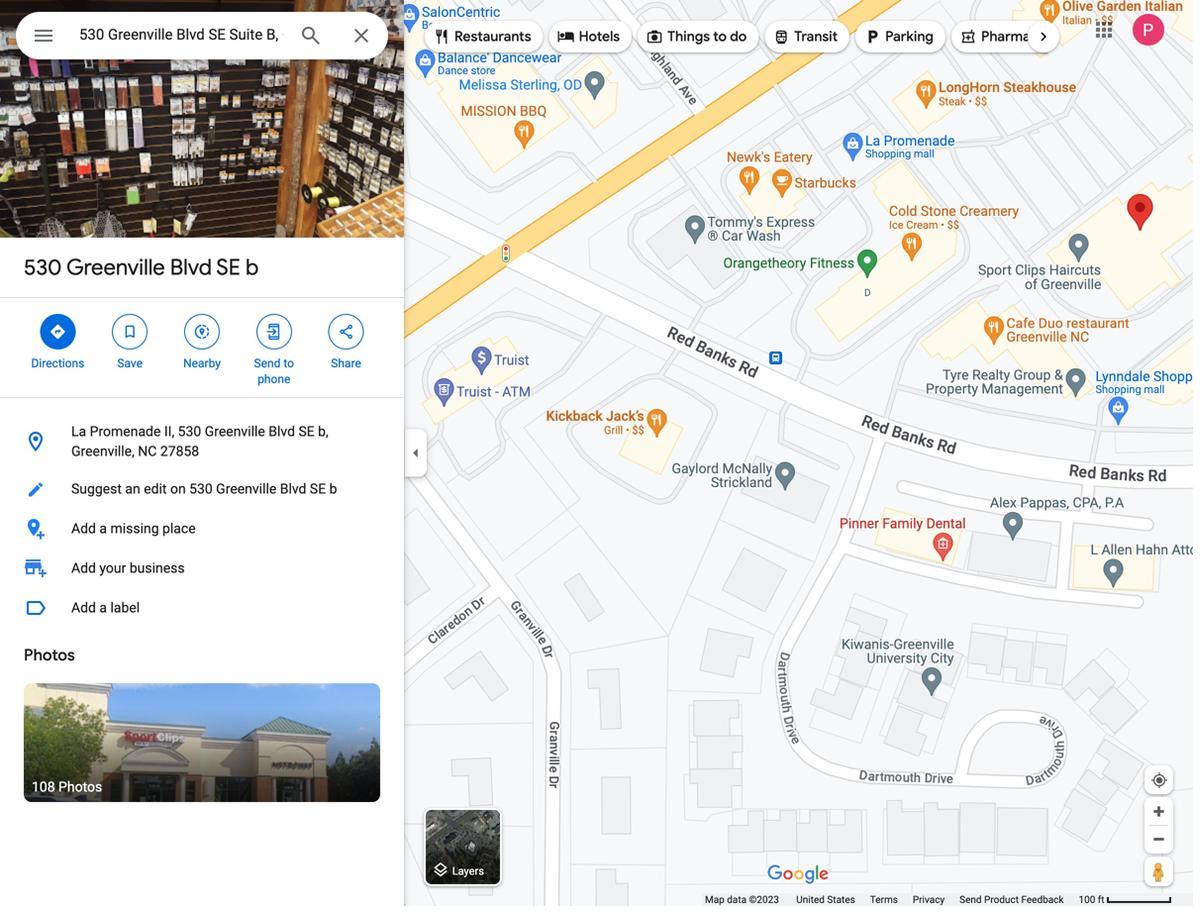 Task type: vqa. For each thing, say whether or not it's contained in the screenshot.


Task type: locate. For each thing, give the bounding box(es) containing it.
None field
[[79, 23, 283, 47]]

on
[[170, 481, 186, 497]]

1 horizontal spatial to
[[714, 28, 727, 46]]

0 vertical spatial blvd
[[170, 254, 212, 281]]

b,
[[318, 424, 329, 440]]

add a label
[[71, 600, 140, 616]]

states
[[828, 894, 856, 906]]

108 photos
[[32, 779, 102, 796]]

0 vertical spatial add
[[71, 521, 96, 537]]

add for add a label
[[71, 600, 96, 616]]

footer inside google maps 'element'
[[705, 894, 1079, 907]]

 things to do
[[646, 26, 747, 48]]

add inside add a missing place button
[[71, 521, 96, 537]]

greenville up the  on the top of page
[[66, 254, 165, 281]]

0 horizontal spatial send
[[254, 357, 281, 371]]

blvd
[[170, 254, 212, 281], [269, 424, 295, 440], [280, 481, 307, 497]]

send inside send to phone
[[254, 357, 281, 371]]

0 vertical spatial greenville
[[66, 254, 165, 281]]

directions
[[31, 357, 85, 371]]

google maps element
[[0, 0, 1194, 907]]

united states
[[797, 894, 856, 906]]

data
[[727, 894, 747, 906]]

none field inside '530 greenville blvd se suite b, greenville, nc 27858' field
[[79, 23, 283, 47]]

2 vertical spatial se
[[310, 481, 326, 497]]

1 vertical spatial a
[[99, 600, 107, 616]]

1 vertical spatial add
[[71, 560, 96, 577]]

1 vertical spatial to
[[284, 357, 294, 371]]

1 vertical spatial 530
[[178, 424, 201, 440]]

footer containing map data ©2023
[[705, 894, 1079, 907]]

send to phone
[[254, 357, 294, 386]]

530 right on
[[189, 481, 213, 497]]

530
[[24, 254, 62, 281], [178, 424, 201, 440], [189, 481, 213, 497]]

to
[[714, 28, 727, 46], [284, 357, 294, 371]]


[[32, 21, 55, 50]]

send for send to phone
[[254, 357, 281, 371]]

1 add from the top
[[71, 521, 96, 537]]

send inside button
[[960, 894, 982, 906]]

a inside add a missing place button
[[99, 521, 107, 537]]

actions for 530 greenville blvd se b region
[[0, 298, 404, 397]]

terms button
[[871, 894, 898, 907]]

b inside button
[[330, 481, 337, 497]]

nc
[[138, 443, 157, 460]]

1 vertical spatial photos
[[59, 779, 102, 796]]

2 vertical spatial add
[[71, 600, 96, 616]]

to up phone
[[284, 357, 294, 371]]

 search field
[[16, 12, 388, 63]]

greenville,
[[71, 443, 135, 460]]

footer
[[705, 894, 1079, 907]]

send up phone
[[254, 357, 281, 371]]

27858
[[160, 443, 199, 460]]

add inside add your business link
[[71, 560, 96, 577]]


[[864, 26, 882, 48]]

united states button
[[797, 894, 856, 907]]

greenville up add a missing place button
[[216, 481, 277, 497]]

zoom in image
[[1152, 805, 1167, 819]]

0 horizontal spatial to
[[284, 357, 294, 371]]


[[960, 26, 978, 48]]

product
[[985, 894, 1019, 906]]

0 vertical spatial b
[[246, 254, 259, 281]]

1 vertical spatial b
[[330, 481, 337, 497]]

1 a from the top
[[99, 521, 107, 537]]

la
[[71, 424, 86, 440]]

photos inside button
[[59, 779, 102, 796]]

se down b, at the top
[[310, 481, 326, 497]]

530 greenville blvd se b main content
[[0, 0, 413, 907]]

0 vertical spatial send
[[254, 357, 281, 371]]

0 vertical spatial to
[[714, 28, 727, 46]]

send left product
[[960, 894, 982, 906]]

an
[[125, 481, 140, 497]]

google account: payton hansen  
(payton.hansen@adept.ai) image
[[1133, 14, 1165, 46]]

show your location image
[[1151, 772, 1169, 790]]

530 up 
[[24, 254, 62, 281]]

100
[[1079, 894, 1096, 906]]

add left "label"
[[71, 600, 96, 616]]

add
[[71, 521, 96, 537], [71, 560, 96, 577], [71, 600, 96, 616]]

photos
[[24, 645, 75, 666], [59, 779, 102, 796]]

0 horizontal spatial b
[[246, 254, 259, 281]]

a left missing
[[99, 521, 107, 537]]


[[433, 26, 451, 48]]

1 vertical spatial blvd
[[269, 424, 295, 440]]

photos right 108
[[59, 779, 102, 796]]

2 vertical spatial greenville
[[216, 481, 277, 497]]

0 vertical spatial a
[[99, 521, 107, 537]]

a inside add a label button
[[99, 600, 107, 616]]

1 horizontal spatial b
[[330, 481, 337, 497]]

100 ft
[[1079, 894, 1105, 906]]

se left b, at the top
[[299, 424, 315, 440]]

photos down add a label
[[24, 645, 75, 666]]

suggest
[[71, 481, 122, 497]]

se
[[216, 254, 241, 281], [299, 424, 315, 440], [310, 481, 326, 497]]

send product feedback
[[960, 894, 1065, 906]]

b
[[246, 254, 259, 281], [330, 481, 337, 497]]

2 add from the top
[[71, 560, 96, 577]]

0 vertical spatial photos
[[24, 645, 75, 666]]


[[265, 321, 283, 343]]

se up actions for 530 greenville blvd se b 'region'
[[216, 254, 241, 281]]

1 vertical spatial greenville
[[205, 424, 265, 440]]

3 add from the top
[[71, 600, 96, 616]]

ii,
[[164, 424, 175, 440]]

add inside add a label button
[[71, 600, 96, 616]]

add left your
[[71, 560, 96, 577]]

la promenade ii, 530 greenville blvd se b, greenville, nc 27858 button
[[0, 414, 404, 470]]

hotels
[[579, 28, 620, 46]]

send
[[254, 357, 281, 371], [960, 894, 982, 906]]

map data ©2023
[[705, 894, 782, 906]]

greenville up suggest an edit on 530 greenville blvd se b
[[205, 424, 265, 440]]

to left the do at the right top of the page
[[714, 28, 727, 46]]

530 Greenville Blvd SE Suite B, Greenville, NC 27858 field
[[16, 12, 388, 59]]

2 vertical spatial 530
[[189, 481, 213, 497]]

530 right ii,
[[178, 424, 201, 440]]

terms
[[871, 894, 898, 906]]

add a missing place
[[71, 521, 196, 537]]

1 horizontal spatial send
[[960, 894, 982, 906]]

a
[[99, 521, 107, 537], [99, 600, 107, 616]]

things
[[668, 28, 710, 46]]

2 a from the top
[[99, 600, 107, 616]]

a left "label"
[[99, 600, 107, 616]]

greenville
[[66, 254, 165, 281], [205, 424, 265, 440], [216, 481, 277, 497]]

a for label
[[99, 600, 107, 616]]

restaurants
[[455, 28, 532, 46]]

 hotels
[[557, 26, 620, 48]]

1 vertical spatial send
[[960, 894, 982, 906]]

1 vertical spatial se
[[299, 424, 315, 440]]

add down suggest
[[71, 521, 96, 537]]

send for send product feedback
[[960, 894, 982, 906]]



Task type: describe. For each thing, give the bounding box(es) containing it.
send product feedback button
[[960, 894, 1065, 907]]

business
[[130, 560, 185, 577]]

 transit
[[773, 26, 838, 48]]

zoom out image
[[1152, 832, 1167, 847]]

add your business link
[[0, 549, 404, 589]]

place
[[163, 521, 196, 537]]


[[49, 321, 67, 343]]

0 vertical spatial 530
[[24, 254, 62, 281]]

privacy
[[913, 894, 945, 906]]


[[121, 321, 139, 343]]

label
[[110, 600, 140, 616]]

530 greenville blvd se b
[[24, 254, 259, 281]]

 button
[[16, 12, 71, 63]]

next page image
[[1035, 28, 1053, 46]]

add a missing place button
[[0, 509, 404, 549]]

la promenade ii, 530 greenville blvd se b, greenville, nc 27858
[[71, 424, 329, 460]]

greenville inside 'suggest an edit on 530 greenville blvd se b' button
[[216, 481, 277, 497]]

do
[[730, 28, 747, 46]]


[[337, 321, 355, 343]]

show street view coverage image
[[1145, 857, 1174, 887]]

add for add your business
[[71, 560, 96, 577]]

108 photos button
[[24, 684, 380, 803]]

ft
[[1099, 894, 1105, 906]]

pharmacies
[[982, 28, 1057, 46]]

collapse side panel image
[[405, 442, 427, 464]]

a for missing
[[99, 521, 107, 537]]

greenville inside la promenade ii, 530 greenville blvd se b, greenville, nc 27858
[[205, 424, 265, 440]]

530 inside la promenade ii, 530 greenville blvd se b, greenville, nc 27858
[[178, 424, 201, 440]]

missing
[[110, 521, 159, 537]]


[[557, 26, 575, 48]]

parking
[[886, 28, 934, 46]]

add a label button
[[0, 589, 404, 628]]

100 ft button
[[1079, 894, 1173, 906]]

0 vertical spatial se
[[216, 254, 241, 281]]

add for add a missing place
[[71, 521, 96, 537]]

to inside  things to do
[[714, 28, 727, 46]]

nearby
[[183, 357, 221, 371]]

promenade
[[90, 424, 161, 440]]

 restaurants
[[433, 26, 532, 48]]

add your business
[[71, 560, 185, 577]]

available search options for this area region
[[410, 13, 1152, 60]]

 parking
[[864, 26, 934, 48]]


[[646, 26, 664, 48]]


[[773, 26, 791, 48]]

share
[[331, 357, 362, 371]]

blvd inside la promenade ii, 530 greenville blvd se b, greenville, nc 27858
[[269, 424, 295, 440]]

transit
[[795, 28, 838, 46]]

suggest an edit on 530 greenville blvd se b button
[[0, 470, 404, 509]]

map
[[705, 894, 725, 906]]

to inside send to phone
[[284, 357, 294, 371]]

united
[[797, 894, 825, 906]]

suggest an edit on 530 greenville blvd se b
[[71, 481, 337, 497]]

©2023
[[750, 894, 780, 906]]

2 vertical spatial blvd
[[280, 481, 307, 497]]

108
[[32, 779, 55, 796]]

save
[[117, 357, 143, 371]]

edit
[[144, 481, 167, 497]]

se inside la promenade ii, 530 greenville blvd se b, greenville, nc 27858
[[299, 424, 315, 440]]

feedback
[[1022, 894, 1065, 906]]

privacy button
[[913, 894, 945, 907]]

 pharmacies
[[960, 26, 1057, 48]]


[[193, 321, 211, 343]]

your
[[99, 560, 126, 577]]

layers
[[453, 865, 484, 878]]

phone
[[258, 373, 291, 386]]



